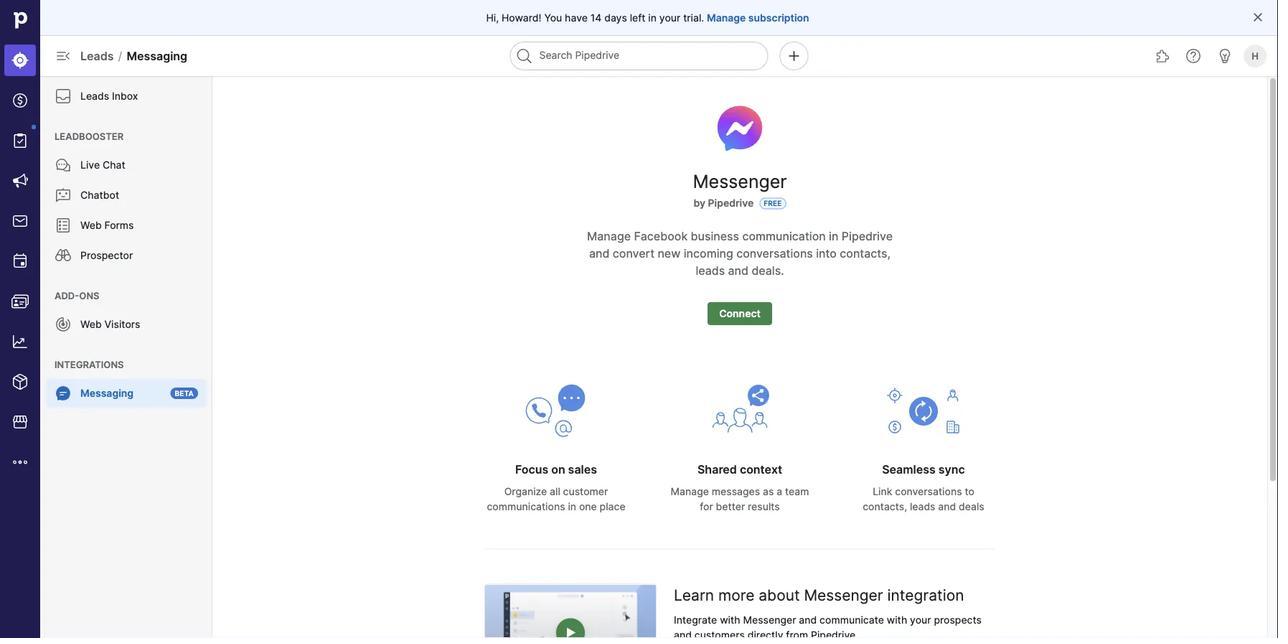 Task type: locate. For each thing, give the bounding box(es) containing it.
1 horizontal spatial with
[[887, 614, 907, 626]]

in inside organize all customer communications in one place
[[568, 501, 576, 513]]

conversations up deals.
[[736, 246, 813, 260]]

0 horizontal spatial leads
[[696, 263, 725, 277]]

1 color undefined image from the top
[[55, 88, 72, 105]]

in inside manage facebook business communication in pipedrive and convert new incoming conversations into contacts, leads and deals.
[[829, 229, 839, 243]]

manage up for
[[671, 486, 709, 498]]

web
[[80, 219, 102, 231], [80, 318, 102, 330]]

0 horizontal spatial your
[[659, 11, 681, 24]]

integrate with messenger and communicate with your prospects and customers directly from pipedrive.
[[674, 614, 982, 638]]

Search Pipedrive field
[[510, 42, 768, 70]]

leads inside manage facebook business communication in pipedrive and convert new incoming conversations into contacts, leads and deals.
[[696, 263, 725, 277]]

menu item
[[0, 40, 40, 80]]

you
[[544, 11, 562, 24]]

leads for leads inbox
[[80, 90, 109, 102]]

leads inbox link
[[46, 82, 207, 111]]

manage up the "convert"
[[587, 229, 631, 243]]

with
[[720, 614, 740, 626], [887, 614, 907, 626]]

with down integration
[[887, 614, 907, 626]]

1 vertical spatial messaging
[[80, 387, 134, 399]]

1 vertical spatial manage
[[587, 229, 631, 243]]

1 horizontal spatial in
[[648, 11, 657, 24]]

1 leads from the top
[[80, 49, 114, 63]]

in for manage facebook business communication in pipedrive and convert new incoming conversations into contacts, leads and deals.
[[829, 229, 839, 243]]

organize
[[504, 486, 547, 498]]

focus on sales
[[515, 463, 597, 477]]

insights image
[[11, 333, 29, 350]]

manage right trial. at right
[[707, 11, 746, 24]]

0 vertical spatial contacts,
[[840, 246, 891, 260]]

conversations down seamless sync
[[895, 486, 962, 498]]

color undefined image for live chat
[[55, 156, 72, 174]]

1 vertical spatial conversations
[[895, 486, 962, 498]]

color undefined image inside web forms link
[[55, 217, 72, 234]]

4 color undefined image from the top
[[55, 385, 72, 402]]

0 vertical spatial web
[[80, 219, 102, 231]]

0 vertical spatial leads
[[80, 49, 114, 63]]

in left one
[[568, 501, 576, 513]]

menu containing leads inbox
[[40, 76, 212, 638]]

marketplace image
[[11, 413, 29, 431]]

leads down seamless sync
[[910, 501, 936, 513]]

leadbooster
[[55, 131, 124, 142]]

context
[[740, 463, 782, 477]]

results
[[748, 501, 780, 513]]

1 web from the top
[[80, 219, 102, 231]]

your left trial. at right
[[659, 11, 681, 24]]

communication
[[742, 229, 826, 243]]

directly
[[748, 629, 783, 638]]

1 horizontal spatial leads
[[910, 501, 936, 513]]

messaging down integrations
[[80, 387, 134, 399]]

connect
[[719, 308, 761, 320]]

contacts,
[[840, 246, 891, 260], [863, 501, 907, 513]]

have
[[565, 11, 588, 24]]

and left deals
[[938, 501, 956, 513]]

2 vertical spatial manage
[[671, 486, 709, 498]]

color undefined image
[[55, 88, 72, 105], [55, 156, 72, 174], [55, 247, 72, 264], [55, 385, 72, 402]]

pipedrive
[[708, 197, 754, 209], [842, 229, 893, 243]]

web down ons
[[80, 318, 102, 330]]

hi, howard! you have 14 days left in your  trial. manage subscription
[[486, 11, 809, 24]]

sales inbox image
[[11, 212, 29, 230]]

learn more about messenger integration
[[674, 586, 964, 604]]

messages
[[712, 486, 760, 498]]

leads inside link conversations to contacts, leads and deals
[[910, 501, 936, 513]]

color primary image
[[1252, 11, 1264, 23]]

leads left /
[[80, 49, 114, 63]]

0 vertical spatial messenger
[[693, 171, 787, 192]]

leads
[[80, 49, 114, 63], [80, 90, 109, 102]]

color undefined image
[[11, 132, 29, 149], [55, 187, 72, 204], [55, 217, 72, 234], [55, 316, 72, 333]]

your
[[659, 11, 681, 24], [910, 614, 931, 626]]

1 vertical spatial leads
[[80, 90, 109, 102]]

1 vertical spatial in
[[829, 229, 839, 243]]

color undefined image right sales inbox image
[[55, 217, 72, 234]]

manage inside the manage messages as a team for better results
[[671, 486, 709, 498]]

in for organize all customer communications in one place
[[568, 501, 576, 513]]

1 vertical spatial pipedrive
[[842, 229, 893, 243]]

color undefined image down integrations
[[55, 385, 72, 402]]

manage
[[707, 11, 746, 24], [587, 229, 631, 243], [671, 486, 709, 498]]

web for web visitors
[[80, 318, 102, 330]]

chatbot link
[[46, 181, 207, 210]]

deals.
[[752, 263, 784, 277]]

link
[[873, 486, 892, 498]]

sync
[[939, 463, 965, 477]]

messenger up communicate
[[804, 586, 883, 604]]

1 horizontal spatial your
[[910, 614, 931, 626]]

on
[[551, 463, 565, 477]]

color undefined image down add-
[[55, 316, 72, 333]]

manage for messages
[[671, 486, 709, 498]]

3 color undefined image from the top
[[55, 247, 72, 264]]

color undefined image up add-
[[55, 247, 72, 264]]

focus
[[515, 463, 548, 477]]

as
[[763, 486, 774, 498]]

web inside 'link'
[[80, 318, 102, 330]]

shared context
[[698, 463, 782, 477]]

2 horizontal spatial in
[[829, 229, 839, 243]]

0 horizontal spatial conversations
[[736, 246, 813, 260]]

howard!
[[502, 11, 542, 24]]

1 horizontal spatial pipedrive
[[842, 229, 893, 243]]

days
[[604, 11, 627, 24]]

in right left
[[648, 11, 657, 24]]

color undefined image inside messaging menu item
[[55, 385, 72, 402]]

trial.
[[683, 11, 704, 24]]

from
[[786, 629, 808, 638]]

new
[[658, 246, 681, 260]]

products image
[[11, 373, 29, 390]]

/
[[118, 49, 122, 63]]

convert
[[613, 246, 655, 260]]

messenger integration video image
[[485, 585, 656, 638]]

web left forms
[[80, 219, 102, 231]]

contacts, inside link conversations to contacts, leads and deals
[[863, 501, 907, 513]]

0 vertical spatial your
[[659, 11, 681, 24]]

incoming
[[684, 246, 733, 260]]

manage facebook business communication in pipedrive and convert new incoming conversations into contacts, leads and deals.
[[587, 229, 893, 277]]

in up into
[[829, 229, 839, 243]]

connect link
[[708, 302, 772, 325]]

customers
[[695, 629, 745, 638]]

contacts, down "link"
[[863, 501, 907, 513]]

color undefined image for messaging
[[55, 385, 72, 402]]

in
[[648, 11, 657, 24], [829, 229, 839, 243], [568, 501, 576, 513]]

web visitors link
[[46, 310, 207, 339]]

messenger
[[693, 171, 787, 192], [804, 586, 883, 604], [743, 614, 796, 626]]

color undefined image for prospector
[[55, 247, 72, 264]]

2 leads from the top
[[80, 90, 109, 102]]

1 vertical spatial leads
[[910, 501, 936, 513]]

1 vertical spatial contacts,
[[863, 501, 907, 513]]

0 horizontal spatial in
[[568, 501, 576, 513]]

business
[[691, 229, 739, 243]]

color undefined image for chatbot
[[55, 187, 72, 204]]

leads down incoming
[[696, 263, 725, 277]]

your down integration
[[910, 614, 931, 626]]

color undefined image inside chatbot link
[[55, 187, 72, 204]]

leads
[[696, 263, 725, 277], [910, 501, 936, 513]]

2 vertical spatial messenger
[[743, 614, 796, 626]]

1 vertical spatial your
[[910, 614, 931, 626]]

2 vertical spatial in
[[568, 501, 576, 513]]

visitors
[[104, 318, 140, 330]]

h button
[[1241, 42, 1270, 70]]

home image
[[9, 9, 31, 31]]

and up the from
[[799, 614, 817, 626]]

0 horizontal spatial pipedrive
[[708, 197, 754, 209]]

organize all customer communications in one place
[[487, 486, 626, 513]]

more
[[718, 586, 755, 604]]

facebook
[[634, 229, 688, 243]]

color undefined image inside leads inbox link
[[55, 88, 72, 105]]

1 horizontal spatial conversations
[[895, 486, 962, 498]]

leads inside leads inbox link
[[80, 90, 109, 102]]

about
[[759, 586, 800, 604]]

color undefined image down menu toggle icon
[[55, 88, 72, 105]]

team
[[785, 486, 809, 498]]

and
[[589, 246, 610, 260], [728, 263, 749, 277], [938, 501, 956, 513], [799, 614, 817, 626], [674, 629, 692, 638]]

color undefined image for leads inbox
[[55, 88, 72, 105]]

all
[[550, 486, 560, 498]]

0 horizontal spatial with
[[720, 614, 740, 626]]

menu
[[0, 0, 40, 638], [40, 76, 212, 638]]

color undefined image inside the web visitors 'link'
[[55, 316, 72, 333]]

color undefined image left the live
[[55, 156, 72, 174]]

0 vertical spatial conversations
[[736, 246, 813, 260]]

conversations inside manage facebook business communication in pipedrive and convert new incoming conversations into contacts, leads and deals.
[[736, 246, 813, 260]]

1 vertical spatial web
[[80, 318, 102, 330]]

messenger up by pipedrive
[[693, 171, 787, 192]]

2 web from the top
[[80, 318, 102, 330]]

messaging
[[127, 49, 187, 63], [80, 387, 134, 399]]

conversations inside link conversations to contacts, leads and deals
[[895, 486, 962, 498]]

leads left inbox on the left top of the page
[[80, 90, 109, 102]]

with up customers
[[720, 614, 740, 626]]

into
[[816, 246, 837, 260]]

left
[[630, 11, 646, 24]]

messenger up directly
[[743, 614, 796, 626]]

messaging right /
[[127, 49, 187, 63]]

communicate
[[820, 614, 884, 626]]

contacts, right into
[[840, 246, 891, 260]]

color undefined image inside prospector link
[[55, 247, 72, 264]]

prospector
[[80, 249, 133, 262]]

link conversations to contacts, leads and deals
[[863, 486, 984, 513]]

2 color undefined image from the top
[[55, 156, 72, 174]]

activities image
[[11, 253, 29, 270]]

0 vertical spatial leads
[[696, 263, 725, 277]]

deals image
[[11, 92, 29, 109]]

leads for leads / messaging
[[80, 49, 114, 63]]

conversations
[[736, 246, 813, 260], [895, 486, 962, 498]]

0 vertical spatial in
[[648, 11, 657, 24]]

color undefined image left chatbot
[[55, 187, 72, 204]]

color undefined image inside live chat link
[[55, 156, 72, 174]]

manage inside manage facebook business communication in pipedrive and convert new incoming conversations into contacts, leads and deals.
[[587, 229, 631, 243]]



Task type: vqa. For each thing, say whether or not it's contained in the screenshot.


Task type: describe. For each thing, give the bounding box(es) containing it.
by
[[694, 197, 705, 209]]

pipedrive.
[[811, 629, 858, 638]]

quick help image
[[1185, 47, 1202, 65]]

color undefined image for web forms
[[55, 217, 72, 234]]

to
[[965, 486, 974, 498]]

integrate
[[674, 614, 717, 626]]

by pipedrive
[[694, 197, 754, 209]]

free
[[764, 199, 782, 208]]

place
[[600, 501, 626, 513]]

and left the "convert"
[[589, 246, 610, 260]]

better
[[716, 501, 745, 513]]

beta
[[175, 389, 194, 398]]

sales
[[568, 463, 597, 477]]

sales assistant image
[[1216, 47, 1234, 65]]

integration
[[887, 586, 964, 604]]

0 vertical spatial manage
[[707, 11, 746, 24]]

0 vertical spatial messaging
[[127, 49, 187, 63]]

campaigns image
[[11, 172, 29, 189]]

integrations
[[55, 359, 124, 370]]

0 vertical spatial pipedrive
[[708, 197, 754, 209]]

more image
[[11, 454, 29, 471]]

2 with from the left
[[887, 614, 907, 626]]

manage messages as a team for better results
[[671, 486, 809, 513]]

live chat
[[80, 159, 125, 171]]

live
[[80, 159, 100, 171]]

contacts image
[[11, 293, 29, 310]]

and down integrate
[[674, 629, 692, 638]]

1 vertical spatial messenger
[[804, 586, 883, 604]]

web forms link
[[46, 211, 207, 240]]

subscription
[[748, 11, 809, 24]]

for
[[700, 501, 713, 513]]

and inside link conversations to contacts, leads and deals
[[938, 501, 956, 513]]

add-ons
[[55, 290, 99, 301]]

14
[[590, 11, 602, 24]]

chatbot
[[80, 189, 119, 201]]

leads image
[[11, 52, 29, 69]]

ons
[[79, 290, 99, 301]]

seamless sync
[[882, 463, 965, 477]]

and left deals.
[[728, 263, 749, 277]]

1 with from the left
[[720, 614, 740, 626]]

deals
[[959, 501, 984, 513]]

web for web forms
[[80, 219, 102, 231]]

web visitors
[[80, 318, 140, 330]]

manage subscription link
[[707, 10, 809, 25]]

hi,
[[486, 11, 499, 24]]

chat
[[103, 159, 125, 171]]

customer
[[563, 486, 608, 498]]

inbox
[[112, 90, 138, 102]]

messenger inside integrate with messenger and communicate with your prospects and customers directly from pipedrive.
[[743, 614, 796, 626]]

one
[[579, 501, 597, 513]]

communications
[[487, 501, 565, 513]]

add-
[[55, 290, 79, 301]]

shared
[[698, 463, 737, 477]]

seamless
[[882, 463, 936, 477]]

live chat link
[[46, 151, 207, 179]]

pipedrive inside manage facebook business communication in pipedrive and convert new incoming conversations into contacts, leads and deals.
[[842, 229, 893, 243]]

your inside integrate with messenger and communicate with your prospects and customers directly from pipedrive.
[[910, 614, 931, 626]]

color undefined image for web visitors
[[55, 316, 72, 333]]

quick add image
[[785, 47, 803, 65]]

messaging inside messaging menu item
[[80, 387, 134, 399]]

h
[[1252, 50, 1259, 61]]

prospects
[[934, 614, 982, 626]]

menu toggle image
[[55, 47, 72, 65]]

learn
[[674, 586, 714, 604]]

prospector link
[[46, 241, 207, 270]]

manage for facebook
[[587, 229, 631, 243]]

leads / messaging
[[80, 49, 187, 63]]

forms
[[104, 219, 134, 231]]

contacts, inside manage facebook business communication in pipedrive and convert new incoming conversations into contacts, leads and deals.
[[840, 246, 891, 260]]

color undefined image down deals icon
[[11, 132, 29, 149]]

leads inbox
[[80, 90, 138, 102]]

a
[[777, 486, 782, 498]]

messaging menu item
[[40, 379, 212, 413]]

web forms
[[80, 219, 134, 231]]



